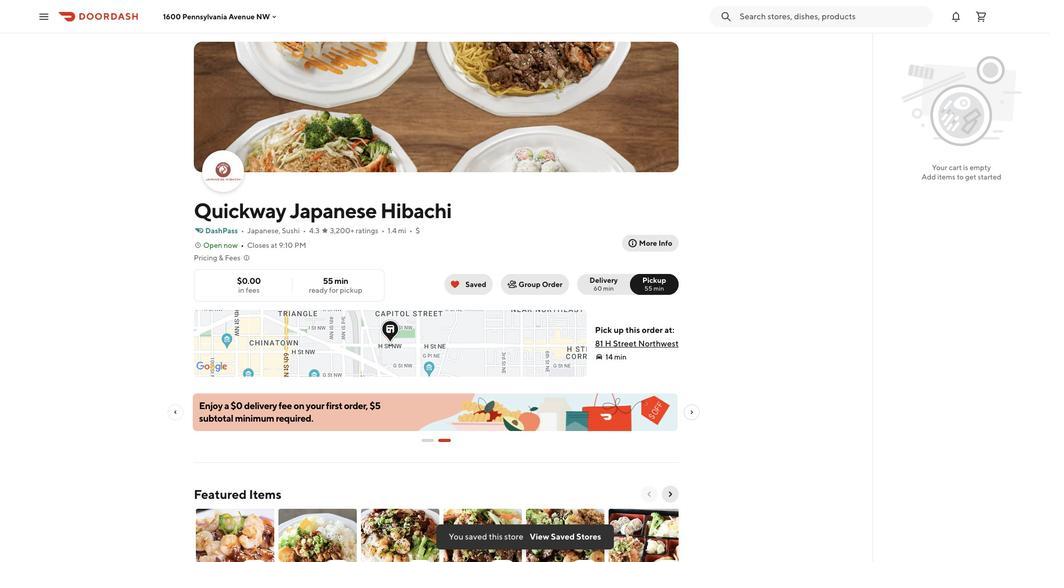 Task type: locate. For each thing, give the bounding box(es) containing it.
featured
[[194, 488, 247, 502]]

0 vertical spatial saved
[[466, 281, 486, 289]]

dashpass
[[205, 227, 238, 235]]

0 horizontal spatial saved
[[466, 281, 486, 289]]

started
[[978, 173, 1002, 181]]

•
[[241, 227, 244, 235], [303, 227, 306, 235], [382, 227, 385, 235], [409, 227, 413, 235], [241, 241, 244, 250]]

0 horizontal spatial 55
[[323, 276, 333, 286]]

next button of carousel image
[[666, 491, 675, 499]]

2 horizontal spatial add item to cart image
[[660, 561, 675, 563]]

0 horizontal spatial add item to cart image
[[247, 561, 262, 563]]

enjoy a $0 delivery fee on your first order, $5 subtotal minimum required.
[[199, 401, 381, 424]]

at:
[[665, 326, 675, 335]]

empty
[[970, 164, 991, 172]]

1600
[[163, 12, 181, 21]]

1 add item to cart image from the left
[[330, 561, 344, 563]]

add item to cart image for the chicken & beef image
[[495, 561, 510, 563]]

$0.00
[[237, 276, 261, 286]]

add item to cart image for chicken, beef, & shrimp image
[[413, 561, 427, 563]]

3,200+
[[330, 227, 354, 235]]

ready
[[309, 286, 328, 295]]

you
[[449, 533, 464, 542]]

your
[[932, 164, 948, 172]]

55 left pickup
[[323, 276, 333, 286]]

min
[[334, 276, 348, 286], [603, 285, 614, 293], [654, 285, 664, 293], [614, 353, 627, 362]]

stores
[[577, 533, 601, 542]]

1 add item to cart image from the left
[[247, 561, 262, 563]]

1 horizontal spatial this
[[626, 326, 640, 335]]

chicken & shrimp image
[[196, 510, 274, 563]]

2 horizontal spatial add item to cart image
[[578, 561, 592, 563]]

chicken image
[[279, 510, 357, 563]]

map region
[[89, 222, 624, 490]]

1 vertical spatial this
[[489, 533, 503, 542]]

quickway japanese hibachi image
[[194, 42, 679, 172], [203, 152, 243, 191]]

chicken & beef image
[[444, 510, 522, 563]]

• left 4.3
[[303, 227, 306, 235]]

saved inside saved button
[[466, 281, 486, 289]]

pickup 55 min
[[643, 276, 666, 293]]

fees
[[246, 286, 260, 295]]

add item to cart image for chicken image
[[330, 561, 344, 563]]

nw
[[256, 12, 270, 21]]

55
[[323, 276, 333, 286], [645, 285, 652, 293]]

store
[[504, 533, 524, 542]]

your cart is empty add items to get started
[[922, 164, 1002, 181]]

to
[[957, 173, 964, 181]]

81
[[595, 339, 603, 349]]

this right up
[[626, 326, 640, 335]]

order
[[642, 326, 663, 335]]

2 add item to cart image from the left
[[413, 561, 427, 563]]

2 add item to cart image from the left
[[495, 561, 510, 563]]

for
[[329, 286, 338, 295]]

3 add item to cart image from the left
[[660, 561, 675, 563]]

select promotional banner element
[[422, 432, 451, 450]]

&
[[219, 254, 223, 262]]

fees
[[225, 254, 241, 262]]

japanese, sushi
[[247, 227, 300, 235]]

subtotal
[[199, 413, 233, 424]]

• closes at 9:10 pm
[[241, 241, 306, 250]]

min up order
[[654, 285, 664, 293]]

• down quickway
[[241, 227, 244, 235]]

None radio
[[577, 274, 637, 295], [630, 274, 679, 295], [577, 274, 637, 295], [630, 274, 679, 295]]

a
[[224, 401, 229, 412]]

cart
[[949, 164, 962, 172]]

0 horizontal spatial add item to cart image
[[330, 561, 344, 563]]

3,200+ ratings •
[[330, 227, 385, 235]]

dashpass •
[[205, 227, 244, 235]]

sushi
[[282, 227, 300, 235]]

0 vertical spatial this
[[626, 326, 640, 335]]

1 horizontal spatial 55
[[645, 285, 652, 293]]

55 up order
[[645, 285, 652, 293]]

1600 pennsylvania avenue nw
[[163, 12, 270, 21]]

more info button
[[623, 235, 679, 252]]

0 horizontal spatial this
[[489, 533, 503, 542]]

55 inside "55 min ready for pickup"
[[323, 276, 333, 286]]

now
[[224, 241, 238, 250]]

info
[[659, 239, 673, 248]]

55 inside pickup 55 min
[[645, 285, 652, 293]]

order methods option group
[[577, 274, 679, 295]]

featured items heading
[[194, 487, 281, 503]]

open menu image
[[38, 10, 50, 23]]

saved inside view saved stores "button"
[[551, 533, 575, 542]]

add item to cart image
[[330, 561, 344, 563], [413, 561, 427, 563], [660, 561, 675, 563]]

min right 60 at the bottom right of the page
[[603, 285, 614, 293]]

add item to cart image
[[247, 561, 262, 563], [495, 561, 510, 563], [578, 561, 592, 563]]

delivery 60 min
[[590, 276, 618, 293]]

$
[[416, 227, 420, 235]]

1 horizontal spatial add item to cart image
[[413, 561, 427, 563]]

1 horizontal spatial add item to cart image
[[495, 561, 510, 563]]

delivery
[[244, 401, 277, 412]]

in
[[238, 286, 244, 295]]

get
[[966, 173, 977, 181]]

min inside pickup 55 min
[[654, 285, 664, 293]]

this for saved
[[489, 533, 503, 542]]

3 add item to cart image from the left
[[578, 561, 592, 563]]

ratings
[[356, 227, 378, 235]]

• left $
[[409, 227, 413, 235]]

items
[[249, 488, 281, 502]]

60
[[594, 285, 602, 293]]

1 horizontal spatial saved
[[551, 533, 575, 542]]

$0
[[231, 401, 243, 412]]

open now
[[203, 241, 238, 250]]

featured items
[[194, 488, 281, 502]]

min right ready
[[334, 276, 348, 286]]

your
[[306, 401, 324, 412]]

saved
[[465, 533, 487, 542]]

this inside pick up this order at: 81 h street northwest
[[626, 326, 640, 335]]

fee
[[279, 401, 292, 412]]

add
[[922, 173, 936, 181]]

1 vertical spatial saved
[[551, 533, 575, 542]]

this left store
[[489, 533, 503, 542]]



Task type: vqa. For each thing, say whether or not it's contained in the screenshot.
over 4.5
no



Task type: describe. For each thing, give the bounding box(es) containing it.
9:10
[[279, 241, 293, 250]]

chicken, beef, & shrimp image
[[361, 510, 439, 563]]

minimum
[[235, 413, 274, 424]]

pickup
[[643, 276, 666, 285]]

more info
[[639, 239, 673, 248]]

order,
[[344, 401, 368, 412]]

view saved stores button
[[530, 532, 601, 543]]

1.4
[[388, 227, 397, 235]]

pickup
[[340, 286, 362, 295]]

beef & shrimp image
[[526, 510, 605, 563]]

group order
[[519, 281, 563, 289]]

previous button of carousel image
[[645, 491, 654, 499]]

add item to cart image for beef & shrimp image
[[578, 561, 592, 563]]

h
[[605, 339, 612, 349]]

enjoy
[[199, 401, 223, 412]]

up
[[614, 326, 624, 335]]

4.3
[[309, 227, 320, 235]]

$5
[[370, 401, 381, 412]]

add item to cart image for the chicken & shrimp image
[[247, 561, 262, 563]]

saved button
[[445, 274, 493, 295]]

required.
[[276, 413, 313, 424]]

• left 1.4
[[382, 227, 385, 235]]

closes
[[247, 241, 269, 250]]

mi
[[398, 227, 406, 235]]

hibachi
[[380, 199, 452, 223]]

notification bell image
[[950, 10, 963, 23]]

pricing
[[194, 254, 217, 262]]

pricing & fees button
[[194, 253, 251, 263]]

Store search: begin typing to search for stores available on DoorDash text field
[[740, 11, 927, 22]]

pennsylvania
[[182, 12, 227, 21]]

order
[[542, 281, 563, 289]]

min right 14
[[614, 353, 627, 362]]

this for up
[[626, 326, 640, 335]]

street
[[613, 339, 637, 349]]

pm
[[295, 241, 306, 250]]

quickway japanese hibachi
[[194, 199, 452, 223]]

at
[[271, 241, 277, 250]]

northwest
[[638, 339, 679, 349]]

japanese
[[290, 199, 377, 223]]

open
[[203, 241, 222, 250]]

1600 pennsylvania avenue nw button
[[163, 12, 278, 21]]

add item to cart image for bento chicken image
[[660, 561, 675, 563]]

japanese,
[[247, 227, 281, 235]]

14
[[606, 353, 613, 362]]

delivery
[[590, 276, 618, 285]]

min inside "55 min ready for pickup"
[[334, 276, 348, 286]]

view
[[530, 533, 549, 542]]

view saved stores
[[530, 533, 601, 542]]

quickway
[[194, 199, 286, 223]]

pick up this order at: 81 h street northwest
[[595, 326, 679, 349]]

81 h street northwest link
[[595, 339, 679, 349]]

more
[[639, 239, 657, 248]]

min inside delivery 60 min
[[603, 285, 614, 293]]

avenue
[[229, 12, 255, 21]]

is
[[964, 164, 969, 172]]

group
[[519, 281, 541, 289]]

$0.00 in fees
[[237, 276, 261, 295]]

you saved this store
[[449, 533, 524, 542]]

pick
[[595, 326, 612, 335]]

55 min ready for pickup
[[309, 276, 362, 295]]

1.4 mi • $
[[388, 227, 420, 235]]

bento chicken image
[[609, 510, 687, 563]]

items
[[938, 173, 956, 181]]

group order button
[[501, 274, 569, 295]]

first
[[326, 401, 342, 412]]

pricing & fees
[[194, 254, 241, 262]]

powered by google image
[[196, 362, 227, 373]]

• right now at the top left of page
[[241, 241, 244, 250]]

0 items, open order cart image
[[975, 10, 988, 23]]

on
[[294, 401, 304, 412]]



